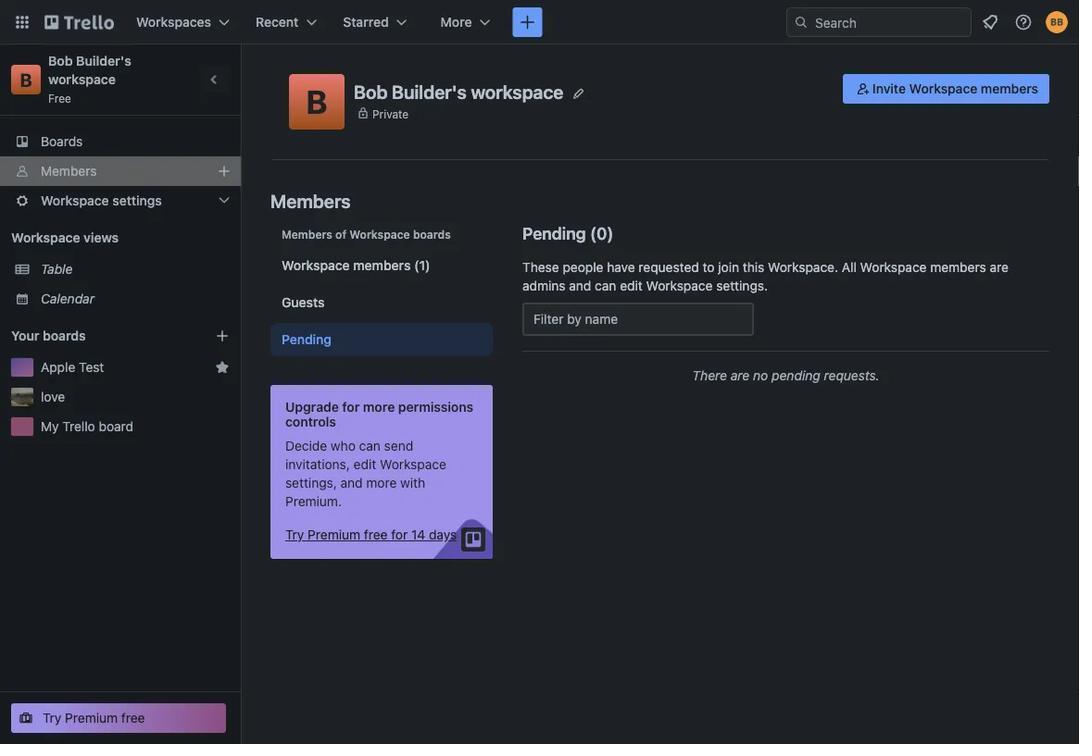 Task type: describe. For each thing, give the bounding box(es) containing it.
settings.
[[716, 278, 768, 294]]

upgrade
[[285, 400, 339, 415]]

)
[[607, 223, 614, 243]]

bob builder's workspace free
[[48, 53, 135, 105]]

free for try premium free for 14 days
[[364, 528, 388, 543]]

try premium free for 14 days
[[285, 528, 457, 543]]

back to home image
[[44, 7, 114, 37]]

open information menu image
[[1014, 13, 1033, 31]]

to
[[703, 260, 715, 275]]

search image
[[794, 15, 809, 30]]

table link
[[41, 260, 230, 279]]

0 vertical spatial pending
[[522, 223, 586, 243]]

workspace for bob builder's workspace free
[[48, 72, 116, 87]]

add board image
[[215, 329, 230, 344]]

controls
[[285, 415, 336, 430]]

my trello board link
[[41, 418, 230, 436]]

recent button
[[245, 7, 328, 37]]

for inside upgrade for more permissions controls decide who can send invitations, edit workspace settings, and more with premium.
[[342, 400, 360, 415]]

views
[[83, 230, 119, 245]]

for inside try premium free for 14 days button
[[391, 528, 408, 543]]

table
[[41, 262, 73, 277]]

requested
[[639, 260, 699, 275]]

apple test link
[[41, 359, 208, 377]]

trello
[[62, 419, 95, 434]]

boards
[[41, 134, 83, 149]]

pending
[[772, 368, 821, 384]]

0 horizontal spatial pending
[[282, 332, 332, 347]]

there
[[692, 368, 727, 384]]

starred button
[[332, 7, 418, 37]]

bob builder's workspace link
[[48, 53, 135, 87]]

Search field
[[809, 8, 971, 36]]

invite workspace members button
[[843, 74, 1050, 104]]

workspace views
[[11, 230, 119, 245]]

with
[[400, 476, 425, 491]]

(1)
[[414, 258, 430, 273]]

members link
[[0, 157, 241, 186]]

upgrade for more permissions controls decide who can send invitations, edit workspace settings, and more with premium.
[[285, 400, 474, 509]]

workspace inside upgrade for more permissions controls decide who can send invitations, edit workspace settings, and more with premium.
[[380, 457, 446, 472]]

14
[[411, 528, 425, 543]]

starred icon image
[[215, 360, 230, 375]]

b button
[[289, 74, 345, 130]]

of
[[335, 228, 347, 241]]

workspace settings
[[41, 193, 162, 208]]

these people have requested to join this workspace. all workspace members are admins and can edit workspace settings.
[[522, 260, 1009, 294]]

members inside button
[[981, 81, 1038, 96]]

private
[[372, 107, 409, 120]]

admins
[[522, 278, 566, 294]]

try premium free button
[[11, 704, 226, 734]]

this
[[743, 260, 765, 275]]

try for try premium free
[[43, 711, 62, 726]]

your boards
[[11, 328, 86, 344]]

invite
[[872, 81, 906, 96]]

board
[[99, 419, 133, 434]]

more button
[[430, 7, 502, 37]]

recent
[[256, 14, 299, 30]]

send
[[384, 439, 413, 454]]

starred
[[343, 14, 389, 30]]

workspace settings button
[[0, 186, 241, 216]]

edit inside these people have requested to join this workspace. all workspace members are admins and can edit workspace settings.
[[620, 278, 643, 294]]

try premium free
[[43, 711, 145, 726]]

try premium free for 14 days button
[[285, 526, 457, 545]]

all
[[842, 260, 857, 275]]

(
[[590, 223, 596, 243]]

try for try premium free for 14 days
[[285, 528, 304, 543]]

days
[[429, 528, 457, 543]]

2 vertical spatial members
[[282, 228, 332, 241]]

workspaces button
[[125, 7, 241, 37]]

workspace up table
[[11, 230, 80, 245]]

calendar
[[41, 291, 94, 307]]

workspace.
[[768, 260, 838, 275]]

people
[[563, 260, 603, 275]]

0 vertical spatial members
[[41, 164, 97, 179]]

have
[[607, 260, 635, 275]]

free
[[48, 92, 71, 105]]



Task type: vqa. For each thing, say whether or not it's contained in the screenshot.
Upgrade for more permissions controls Decide who can send invitations, edit Workspace settings, and more with Premium.
yes



Task type: locate. For each thing, give the bounding box(es) containing it.
more
[[441, 14, 472, 30]]

0 vertical spatial edit
[[620, 278, 643, 294]]

more left with on the left bottom of page
[[366, 476, 397, 491]]

no
[[753, 368, 768, 384]]

1 vertical spatial builder's
[[392, 81, 467, 103]]

for right upgrade on the bottom left of page
[[342, 400, 360, 415]]

0 horizontal spatial are
[[731, 368, 750, 384]]

create board or workspace image
[[518, 13, 537, 31]]

1 horizontal spatial are
[[990, 260, 1009, 275]]

free
[[364, 528, 388, 543], [121, 711, 145, 726]]

0 horizontal spatial can
[[359, 439, 381, 454]]

workspace up free
[[48, 72, 116, 87]]

boards up apple
[[43, 328, 86, 344]]

premium
[[308, 528, 360, 543], [65, 711, 118, 726]]

1 horizontal spatial free
[[364, 528, 388, 543]]

1 vertical spatial for
[[391, 528, 408, 543]]

0 horizontal spatial try
[[43, 711, 62, 726]]

workspace for bob builder's workspace
[[471, 81, 564, 103]]

0 vertical spatial for
[[342, 400, 360, 415]]

1 horizontal spatial try
[[285, 528, 304, 543]]

workspace
[[48, 72, 116, 87], [471, 81, 564, 103]]

invitations,
[[285, 457, 350, 472]]

1 vertical spatial boards
[[43, 328, 86, 344]]

members left of
[[282, 228, 332, 241]]

and for admins
[[569, 278, 591, 294]]

my trello board
[[41, 419, 133, 434]]

Filter by name text field
[[522, 303, 754, 336]]

edit inside upgrade for more permissions controls decide who can send invitations, edit workspace settings, and more with premium.
[[354, 457, 376, 472]]

workspace down 'create board or workspace' image
[[471, 81, 564, 103]]

bob builder's workspace
[[354, 81, 564, 103]]

invite workspace members
[[872, 81, 1038, 96]]

pending up these at the top of page
[[522, 223, 586, 243]]

more
[[363, 400, 395, 415], [366, 476, 397, 491]]

0 vertical spatial and
[[569, 278, 591, 294]]

these
[[522, 260, 559, 275]]

1 horizontal spatial boards
[[413, 228, 451, 241]]

can
[[595, 278, 616, 294], [359, 439, 381, 454]]

more up send
[[363, 400, 395, 415]]

there are no pending requests.
[[692, 368, 880, 384]]

boards
[[413, 228, 451, 241], [43, 328, 86, 344]]

builder's for bob builder's workspace free
[[76, 53, 131, 69]]

are inside these people have requested to join this workspace. all workspace members are admins and can edit workspace settings.
[[990, 260, 1009, 275]]

0 horizontal spatial b
[[20, 69, 32, 90]]

members of workspace boards
[[282, 228, 451, 241]]

try inside 'try premium free' button
[[43, 711, 62, 726]]

0 vertical spatial free
[[364, 528, 388, 543]]

builder's inside bob builder's workspace free
[[76, 53, 131, 69]]

guests
[[282, 295, 325, 310]]

1 vertical spatial try
[[43, 711, 62, 726]]

free for try premium free
[[121, 711, 145, 726]]

1 horizontal spatial edit
[[620, 278, 643, 294]]

1 horizontal spatial b
[[306, 82, 327, 121]]

b
[[20, 69, 32, 90], [306, 82, 327, 121]]

apple
[[41, 360, 75, 375]]

sm image
[[854, 80, 872, 98]]

b left bob builder's workspace free
[[20, 69, 32, 90]]

workspace down 'requested'
[[646, 278, 713, 294]]

0 vertical spatial premium
[[308, 528, 360, 543]]

settings,
[[285, 476, 337, 491]]

members
[[981, 81, 1038, 96], [353, 258, 411, 273], [930, 260, 986, 275]]

0 horizontal spatial premium
[[65, 711, 118, 726]]

workspace up workspace views
[[41, 193, 109, 208]]

pending
[[522, 223, 586, 243], [282, 332, 332, 347]]

members down boards
[[41, 164, 97, 179]]

workspace right of
[[350, 228, 410, 241]]

your
[[11, 328, 39, 344]]

bob up private
[[354, 81, 388, 103]]

bob builder (bobbuilder40) image
[[1046, 11, 1068, 33]]

1 horizontal spatial builder's
[[392, 81, 467, 103]]

b for b button on the top of the page
[[306, 82, 327, 121]]

0 vertical spatial bob
[[48, 53, 73, 69]]

edit down the who
[[354, 457, 376, 472]]

workspace inside dropdown button
[[41, 193, 109, 208]]

builder's for bob builder's workspace
[[392, 81, 467, 103]]

members up of
[[270, 190, 351, 212]]

0 vertical spatial builder's
[[76, 53, 131, 69]]

workspace up guests
[[282, 258, 350, 273]]

1 vertical spatial pending
[[282, 332, 332, 347]]

workspace members
[[282, 258, 411, 273]]

my
[[41, 419, 59, 434]]

for left 14
[[391, 528, 408, 543]]

requests.
[[824, 368, 880, 384]]

1 horizontal spatial pending
[[522, 223, 586, 243]]

0 vertical spatial can
[[595, 278, 616, 294]]

pending link
[[270, 323, 493, 357]]

love
[[41, 390, 65, 405]]

members inside these people have requested to join this workspace. all workspace members are admins and can edit workspace settings.
[[930, 260, 986, 275]]

bob inside bob builder's workspace free
[[48, 53, 73, 69]]

1 vertical spatial edit
[[354, 457, 376, 472]]

0 horizontal spatial workspace
[[48, 72, 116, 87]]

0 vertical spatial boards
[[413, 228, 451, 241]]

and down the people
[[569, 278, 591, 294]]

pending down guests
[[282, 332, 332, 347]]

test
[[79, 360, 104, 375]]

1 horizontal spatial for
[[391, 528, 408, 543]]

bob for bob builder's workspace
[[354, 81, 388, 103]]

b link
[[11, 65, 41, 94]]

0 vertical spatial more
[[363, 400, 395, 415]]

builder's
[[76, 53, 131, 69], [392, 81, 467, 103]]

boards up '(1)'
[[413, 228, 451, 241]]

can down have at the top of the page
[[595, 278, 616, 294]]

1 vertical spatial premium
[[65, 711, 118, 726]]

0 horizontal spatial free
[[121, 711, 145, 726]]

bob for bob builder's workspace free
[[48, 53, 73, 69]]

guests link
[[270, 286, 493, 320]]

builder's down back to home "image"
[[76, 53, 131, 69]]

0 horizontal spatial builder's
[[76, 53, 131, 69]]

settings
[[112, 193, 162, 208]]

1 horizontal spatial bob
[[354, 81, 388, 103]]

your boards with 3 items element
[[11, 325, 187, 347]]

0 horizontal spatial bob
[[48, 53, 73, 69]]

1 horizontal spatial and
[[569, 278, 591, 294]]

can inside these people have requested to join this workspace. all workspace members are admins and can edit workspace settings.
[[595, 278, 616, 294]]

1 vertical spatial free
[[121, 711, 145, 726]]

and inside upgrade for more permissions controls decide who can send invitations, edit workspace settings, and more with premium.
[[341, 476, 363, 491]]

0 vertical spatial try
[[285, 528, 304, 543]]

b left private
[[306, 82, 327, 121]]

1 horizontal spatial premium
[[308, 528, 360, 543]]

workspace right invite
[[909, 81, 978, 96]]

1 horizontal spatial workspace
[[471, 81, 564, 103]]

0 horizontal spatial and
[[341, 476, 363, 491]]

can right the who
[[359, 439, 381, 454]]

decide
[[285, 439, 327, 454]]

who
[[331, 439, 356, 454]]

permissions
[[398, 400, 474, 415]]

workspace inside bob builder's workspace free
[[48, 72, 116, 87]]

builder's up private
[[392, 81, 467, 103]]

( 0 )
[[590, 223, 614, 243]]

1 vertical spatial bob
[[354, 81, 388, 103]]

0
[[596, 223, 607, 243]]

calendar link
[[41, 290, 230, 308]]

can inside upgrade for more permissions controls decide who can send invitations, edit workspace settings, and more with premium.
[[359, 439, 381, 454]]

0 notifications image
[[979, 11, 1001, 33]]

0 horizontal spatial edit
[[354, 457, 376, 472]]

0 vertical spatial are
[[990, 260, 1009, 275]]

and inside these people have requested to join this workspace. all workspace members are admins and can edit workspace settings.
[[569, 278, 591, 294]]

bob
[[48, 53, 73, 69], [354, 81, 388, 103]]

are
[[990, 260, 1009, 275], [731, 368, 750, 384]]

try inside try premium free for 14 days button
[[285, 528, 304, 543]]

premium for try premium free
[[65, 711, 118, 726]]

premium.
[[285, 494, 342, 509]]

boards link
[[0, 127, 241, 157]]

1 vertical spatial can
[[359, 439, 381, 454]]

and down the who
[[341, 476, 363, 491]]

apple test
[[41, 360, 104, 375]]

1 vertical spatial and
[[341, 476, 363, 491]]

1 vertical spatial members
[[270, 190, 351, 212]]

0 horizontal spatial for
[[342, 400, 360, 415]]

members
[[41, 164, 97, 179], [270, 190, 351, 212], [282, 228, 332, 241]]

workspace
[[909, 81, 978, 96], [41, 193, 109, 208], [350, 228, 410, 241], [11, 230, 80, 245], [282, 258, 350, 273], [860, 260, 927, 275], [646, 278, 713, 294], [380, 457, 446, 472]]

love link
[[41, 388, 230, 407]]

workspaces
[[136, 14, 211, 30]]

primary element
[[0, 0, 1079, 44]]

workspace right the all
[[860, 260, 927, 275]]

edit down have at the top of the page
[[620, 278, 643, 294]]

workspace navigation collapse icon image
[[202, 67, 228, 93]]

premium for try premium free for 14 days
[[308, 528, 360, 543]]

bob up free
[[48, 53, 73, 69]]

workspace inside button
[[909, 81, 978, 96]]

and
[[569, 278, 591, 294], [341, 476, 363, 491]]

join
[[718, 260, 739, 275]]

1 vertical spatial are
[[731, 368, 750, 384]]

0 horizontal spatial boards
[[43, 328, 86, 344]]

1 vertical spatial more
[[366, 476, 397, 491]]

workspace up with on the left bottom of page
[[380, 457, 446, 472]]

b inside button
[[306, 82, 327, 121]]

b for b link
[[20, 69, 32, 90]]

1 horizontal spatial can
[[595, 278, 616, 294]]

and for settings,
[[341, 476, 363, 491]]



